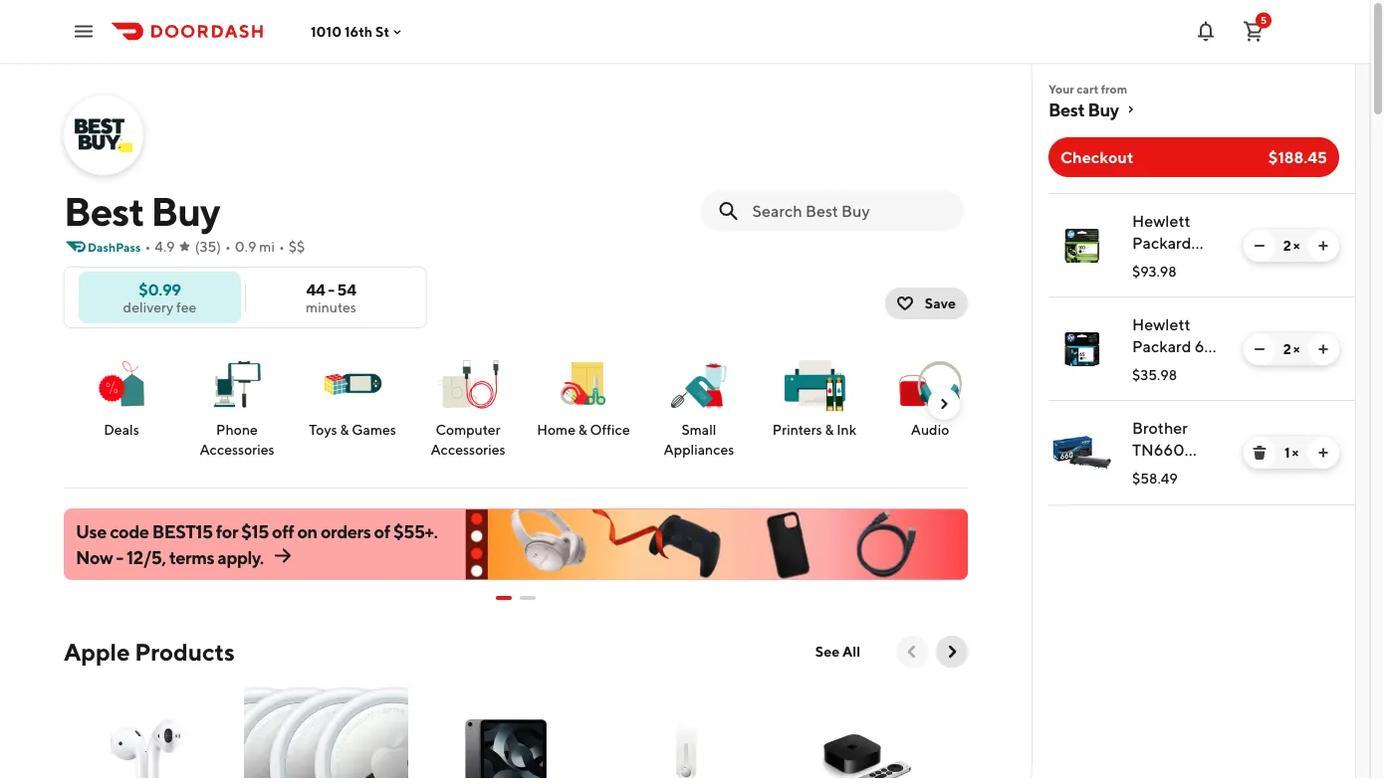 Task type: locate. For each thing, give the bounding box(es) containing it.
2 × right remove one from cart icon
[[1283, 341, 1300, 358]]

0 vertical spatial ×
[[1294, 238, 1300, 254]]

& left ink
[[825, 422, 834, 438]]

0 vertical spatial 2
[[1283, 238, 1291, 254]]

your cart from
[[1049, 82, 1128, 96]]

accessories
[[200, 442, 275, 458], [431, 442, 506, 458]]

2 & from the left
[[578, 422, 587, 438]]

0 horizontal spatial -
[[116, 547, 123, 568]]

home & office image
[[548, 349, 620, 420]]

add one to cart image for $93.98
[[1316, 238, 1332, 254]]

home & office link
[[534, 349, 633, 440]]

next image
[[936, 396, 952, 412]]

save
[[925, 295, 956, 312]]

buy up 4.9
[[151, 187, 220, 235]]

2 • from the left
[[225, 239, 231, 255]]

2 for $35.98
[[1283, 341, 1291, 358]]

0 vertical spatial buy
[[1088, 99, 1119, 120]]

see
[[816, 644, 840, 660]]

2 horizontal spatial &
[[825, 422, 834, 438]]

computer accessories
[[431, 422, 506, 458]]

2 horizontal spatial •
[[279, 239, 285, 255]]

1 vertical spatial 2 ×
[[1283, 341, 1300, 358]]

computer
[[436, 422, 501, 438]]

cart
[[1077, 82, 1099, 96]]

use code best15 for $15 off on orders of $55+. now - 12/5, terms apply.
[[76, 521, 438, 568]]

1 2 × from the top
[[1283, 238, 1300, 254]]

0 vertical spatial 2 ×
[[1283, 238, 1300, 254]]

list containing 2 ×
[[1033, 193, 1356, 506]]

2 right remove one from cart icon
[[1283, 341, 1291, 358]]

1 horizontal spatial -
[[328, 280, 334, 299]]

minutes
[[306, 299, 356, 315]]

5 button
[[1234, 11, 1274, 51]]

best buy down cart
[[1049, 99, 1119, 120]]

• left 0.9
[[225, 239, 231, 255]]

1 add one to cart image from the top
[[1316, 238, 1332, 254]]

buy
[[1088, 99, 1119, 120], [151, 187, 220, 235]]

toys
[[309, 422, 337, 438]]

computer accessories link
[[418, 349, 518, 460]]

2 add one to cart image from the top
[[1316, 342, 1332, 358]]

2 for $93.98
[[1283, 238, 1291, 254]]

add one to cart image for $35.98
[[1316, 342, 1332, 358]]

add one to cart image right remove one from cart image
[[1316, 238, 1332, 254]]

× for $58.49
[[1292, 445, 1299, 461]]

printers & ink link
[[765, 349, 865, 440]]

1 • from the left
[[145, 239, 151, 255]]

terms
[[169, 547, 214, 568]]

& right toys
[[340, 422, 349, 438]]

0 vertical spatial -
[[328, 280, 334, 299]]

office
[[590, 422, 630, 438]]

& inside toys & games link
[[340, 422, 349, 438]]

5 items, open order cart image
[[1242, 19, 1266, 43]]

0 vertical spatial best buy
[[1049, 99, 1119, 120]]

- inside use code best15 for $15 off on orders of $55+. now - 12/5, terms apply.
[[116, 547, 123, 568]]

2 accessories from the left
[[431, 442, 506, 458]]

1 vertical spatial -
[[116, 547, 123, 568]]

2 ×
[[1283, 238, 1300, 254], [1283, 341, 1300, 358]]

1 vertical spatial ×
[[1294, 341, 1300, 358]]

audio
[[911, 422, 949, 438]]

1 horizontal spatial &
[[578, 422, 587, 438]]

games
[[352, 422, 396, 438]]

remove one from cart image
[[1252, 238, 1268, 254]]

2 vertical spatial add one to cart image
[[1316, 445, 1332, 461]]

printers
[[773, 422, 822, 438]]

add one to cart image right remove one from cart icon
[[1316, 342, 1332, 358]]

$58.49
[[1132, 471, 1178, 487]]

$15
[[241, 521, 269, 543]]

- right 44
[[328, 280, 334, 299]]

accessories down computer
[[431, 442, 506, 458]]

0 vertical spatial best
[[1049, 99, 1085, 120]]

× right remove one from cart icon
[[1294, 341, 1300, 358]]

printers & ink image
[[779, 349, 851, 420]]

buy down from
[[1088, 99, 1119, 120]]

1010 16th st
[[311, 23, 390, 40]]

1 horizontal spatial •
[[225, 239, 231, 255]]

3 add one to cart image from the top
[[1316, 445, 1332, 461]]

1 vertical spatial buy
[[151, 187, 220, 235]]

0 horizontal spatial &
[[340, 422, 349, 438]]

best
[[1049, 99, 1085, 120], [64, 187, 144, 235]]

accessories down phone
[[200, 442, 275, 458]]

dashpass
[[88, 240, 141, 254]]

& inside home & office link
[[578, 422, 587, 438]]

1 & from the left
[[340, 422, 349, 438]]

& right home
[[578, 422, 587, 438]]

2 2 × from the top
[[1283, 341, 1300, 358]]

remove one from cart image
[[1252, 342, 1268, 358]]

1010
[[311, 23, 342, 40]]

0 vertical spatial add one to cart image
[[1316, 238, 1332, 254]]

× for $35.98
[[1294, 341, 1300, 358]]

×
[[1294, 238, 1300, 254], [1294, 341, 1300, 358], [1292, 445, 1299, 461]]

apple products
[[64, 638, 235, 666]]

orders
[[321, 521, 371, 543]]

add one to cart image right 1 ×
[[1316, 445, 1332, 461]]

3 & from the left
[[825, 422, 834, 438]]

1 horizontal spatial accessories
[[431, 442, 506, 458]]

0 horizontal spatial best buy
[[64, 187, 220, 235]]

44 - 54 minutes
[[306, 280, 356, 315]]

appliances
[[664, 442, 734, 458]]

0 horizontal spatial buy
[[151, 187, 220, 235]]

hewlett packard 65 standard capacity black ink cartridge image
[[1053, 320, 1113, 379]]

• left 4.9
[[145, 239, 151, 255]]

toys & games link
[[303, 349, 402, 440]]

1 horizontal spatial best buy
[[1049, 99, 1119, 120]]

• right mi
[[279, 239, 285, 255]]

2
[[1283, 238, 1291, 254], [1283, 341, 1291, 358]]

0 horizontal spatial best
[[64, 187, 144, 235]]

2 × right remove one from cart image
[[1283, 238, 1300, 254]]

accessories inside 'link'
[[431, 442, 506, 458]]

1 accessories from the left
[[200, 442, 275, 458]]

best up dashpass at the top
[[64, 187, 144, 235]]

& for toys
[[340, 422, 349, 438]]

1 2 from the top
[[1283, 238, 1291, 254]]

2 × for $35.98
[[1283, 341, 1300, 358]]

2 2 from the top
[[1283, 341, 1291, 358]]

& for home
[[578, 422, 587, 438]]

1
[[1285, 445, 1290, 461]]

small appliances link
[[649, 349, 749, 460]]

apply.
[[217, 547, 264, 568]]

best buy link
[[1049, 98, 1340, 122]]

code
[[110, 521, 149, 543]]

brother tn660 high-yield black toner cartridge image
[[1053, 423, 1113, 483]]

2 right remove one from cart image
[[1283, 238, 1291, 254]]

next button of carousel image
[[942, 642, 962, 662]]

toys & games
[[309, 422, 396, 438]]

best15
[[152, 521, 213, 543]]

add one to cart image
[[1316, 238, 1332, 254], [1316, 342, 1332, 358], [1316, 445, 1332, 461]]

1 vertical spatial 2
[[1283, 341, 1291, 358]]

&
[[340, 422, 349, 438], [578, 422, 587, 438], [825, 422, 834, 438]]

- right now
[[116, 547, 123, 568]]

• 0.9 mi • $$
[[225, 239, 305, 255]]

save button
[[885, 288, 968, 320]]

small
[[682, 422, 717, 438]]

$$
[[289, 239, 305, 255]]

× right 1
[[1292, 445, 1299, 461]]

•
[[145, 239, 151, 255], [225, 239, 231, 255], [279, 239, 285, 255]]

1 vertical spatial best buy
[[64, 187, 220, 235]]

1 vertical spatial best
[[64, 187, 144, 235]]

Search Best Buy search field
[[753, 200, 948, 222]]

best buy
[[1049, 99, 1119, 120], [64, 187, 220, 235]]

delivery
[[123, 299, 173, 315]]

-
[[328, 280, 334, 299], [116, 547, 123, 568]]

× right remove one from cart image
[[1294, 238, 1300, 254]]

& inside the printers & ink 'link'
[[825, 422, 834, 438]]

2 vertical spatial ×
[[1292, 445, 1299, 461]]

from
[[1101, 82, 1128, 96]]

0 horizontal spatial •
[[145, 239, 151, 255]]

0 horizontal spatial accessories
[[200, 442, 275, 458]]

• for •
[[145, 239, 151, 255]]

list
[[1033, 193, 1356, 506]]

best buy up 4.9
[[64, 187, 220, 235]]

off
[[272, 521, 294, 543]]

on
[[297, 521, 318, 543]]

best down your
[[1049, 99, 1085, 120]]

1 vertical spatial add one to cart image
[[1316, 342, 1332, 358]]

home & office
[[537, 422, 630, 438]]

for
[[216, 521, 238, 543]]

1 horizontal spatial buy
[[1088, 99, 1119, 120]]

phone accessories link
[[187, 349, 287, 460]]

see all link
[[804, 636, 872, 668]]

$55+.
[[393, 521, 438, 543]]

$35.98
[[1132, 367, 1177, 383]]



Task type: describe. For each thing, give the bounding box(es) containing it.
add one to cart image for $58.49
[[1316, 445, 1332, 461]]

now
[[76, 547, 113, 568]]

apple products link
[[64, 636, 235, 668]]

your
[[1049, 82, 1074, 96]]

home
[[537, 422, 576, 438]]

fee
[[176, 299, 197, 315]]

apple 3rd generation latest model wi-fi 64 gb black tv image
[[785, 684, 949, 780]]

1 ×
[[1285, 445, 1299, 461]]

deals
[[104, 422, 139, 438]]

phone
[[216, 422, 258, 438]]

notification bell image
[[1194, 19, 1218, 43]]

× for $93.98
[[1294, 238, 1300, 254]]

computer accessories image
[[432, 349, 504, 420]]

see all
[[816, 644, 861, 660]]

mi
[[259, 239, 275, 255]]

audio link
[[880, 349, 980, 440]]

all
[[843, 644, 861, 660]]

audio image
[[894, 349, 966, 420]]

accessories for computer
[[431, 442, 506, 458]]

12/5,
[[127, 547, 166, 568]]

$188.45
[[1269, 148, 1328, 167]]

deals link
[[72, 349, 171, 440]]

apple 2nd generation white airpods with charging case image
[[64, 684, 228, 780]]

16th
[[345, 23, 373, 40]]

accessories for phone
[[200, 442, 275, 458]]

- inside '44 - 54 minutes'
[[328, 280, 334, 299]]

2 × for $93.98
[[1283, 238, 1300, 254]]

small appliances image
[[663, 349, 735, 420]]

0.9
[[235, 239, 257, 255]]

apple white airtag loop image
[[605, 684, 769, 780]]

phone accessories image
[[201, 349, 273, 420]]

ink
[[837, 422, 857, 438]]

of
[[374, 521, 390, 543]]

printers & ink
[[773, 422, 857, 438]]

deals image
[[86, 349, 157, 420]]

apple
[[64, 638, 130, 666]]

open menu image
[[72, 19, 96, 43]]

1 horizontal spatial best
[[1049, 99, 1085, 120]]

4.9
[[155, 239, 175, 255]]

use
[[76, 521, 107, 543]]

apple silver airtag (4 ct) image
[[244, 684, 408, 780]]

previous button of carousel image
[[902, 642, 922, 662]]

hewlett packard high-yield 910xl black ink cartridge image
[[1053, 216, 1113, 276]]

remove item from cart image
[[1252, 445, 1268, 461]]

54
[[337, 280, 356, 299]]

small appliances
[[664, 422, 734, 458]]

44
[[306, 280, 325, 299]]

apple 5th generation 10.9" 256gb space gray ipad air with wifi image
[[424, 684, 589, 780]]

$93.98
[[1132, 263, 1177, 280]]

5
[[1261, 14, 1267, 26]]

& for printers
[[825, 422, 834, 438]]

1010 16th st button
[[311, 23, 406, 40]]

toys & games image
[[317, 349, 388, 420]]

products
[[135, 638, 235, 666]]

3 • from the left
[[279, 239, 285, 255]]

best buy image
[[66, 98, 141, 173]]

(35)
[[195, 239, 221, 255]]

$0.99
[[139, 280, 181, 299]]

checkout
[[1061, 148, 1134, 167]]

$0.99 delivery fee
[[123, 280, 197, 315]]

phone accessories
[[200, 422, 275, 458]]

• for • 0.9 mi • $$
[[225, 239, 231, 255]]

st
[[376, 23, 390, 40]]



Task type: vqa. For each thing, say whether or not it's contained in the screenshot.
Lebanese
no



